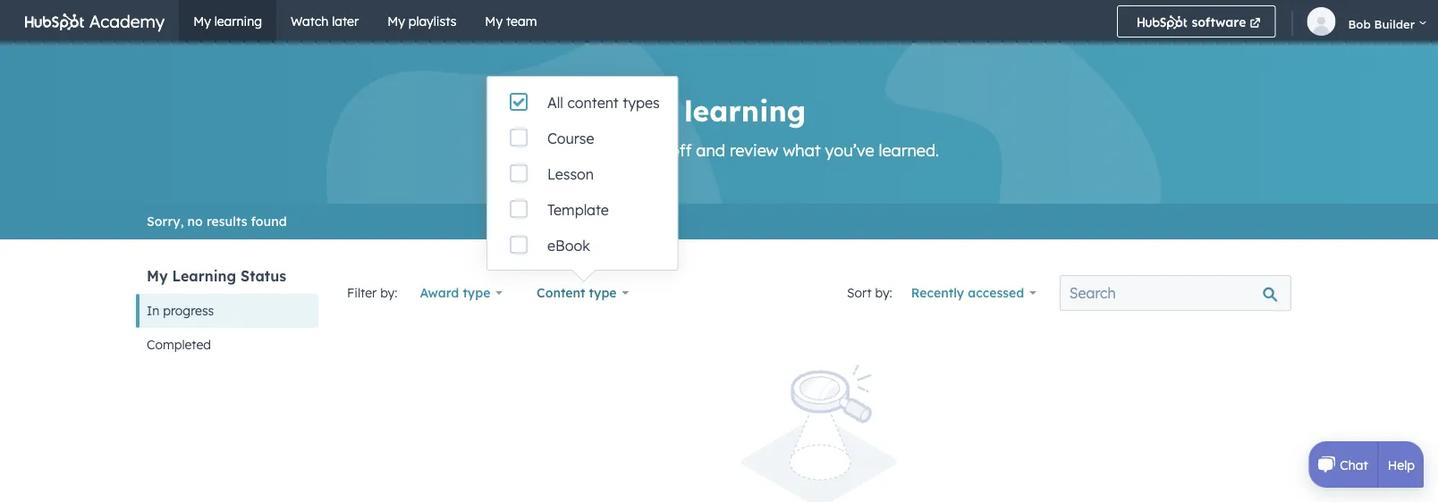 Task type: describe. For each thing, give the bounding box(es) containing it.
my team
[[485, 13, 537, 29]]

learning
[[172, 267, 236, 285]]

sorry,
[[147, 214, 184, 229]]

1 vertical spatial my learning
[[632, 93, 806, 129]]

type for content type
[[589, 285, 617, 301]]

found
[[251, 214, 287, 229]]

sort by:
[[847, 285, 892, 301]]

by: for filter by:
[[380, 285, 397, 301]]

learned.
[[879, 140, 939, 160]]

award
[[420, 285, 459, 301]]

you
[[608, 140, 636, 160]]

lesson
[[547, 165, 594, 183]]

no
[[187, 214, 203, 229]]

status
[[241, 267, 286, 285]]

type for award type
[[463, 285, 490, 301]]

chat
[[1340, 457, 1368, 473]]

all
[[547, 94, 563, 112]]

recently accessed
[[911, 285, 1024, 301]]

my learning status
[[147, 267, 286, 285]]

bob builder button
[[1298, 0, 1438, 43]]

award type button
[[408, 275, 514, 311]]

navigation containing my learning
[[179, 0, 1099, 43]]

accessed
[[968, 285, 1024, 301]]

my for my playlists link
[[387, 13, 405, 29]]

watch
[[291, 13, 329, 29]]

by: for sort by:
[[875, 285, 892, 301]]

watch later link
[[276, 0, 373, 43]]

recently
[[911, 285, 964, 301]]

content type button
[[525, 275, 641, 311]]

filter
[[347, 285, 377, 301]]

pick up where you left off and review what you've learned.
[[499, 140, 939, 160]]

all content types
[[547, 94, 660, 112]]

sort
[[847, 285, 872, 301]]

team
[[506, 13, 537, 29]]

left
[[641, 140, 665, 160]]

my for my team link
[[485, 13, 503, 29]]

my learning inside navigation
[[193, 13, 262, 29]]

my playlists link
[[373, 0, 471, 43]]

my for [object object] element
[[147, 267, 168, 285]]

my learning link
[[179, 0, 276, 43]]

bob builder
[[1348, 17, 1415, 31]]

sorry, no results found
[[147, 214, 287, 229]]

my playlists
[[387, 13, 456, 29]]



Task type: vqa. For each thing, say whether or not it's contained in the screenshot.
the Last
no



Task type: locate. For each thing, give the bounding box(es) containing it.
1 horizontal spatial hubspot_logo image
[[1138, 15, 1188, 30]]

off
[[670, 140, 692, 160]]

review
[[730, 140, 778, 160]]

navigation
[[179, 0, 1099, 43]]

1 horizontal spatial type
[[589, 285, 617, 301]]

1 horizontal spatial my learning
[[632, 93, 806, 129]]

playlists
[[408, 13, 456, 29]]

progress
[[163, 303, 214, 319]]

2 by: from the left
[[875, 285, 892, 301]]

by:
[[380, 285, 397, 301], [875, 285, 892, 301]]

what
[[783, 140, 821, 160]]

learning up review
[[684, 93, 806, 129]]

1 type from the left
[[463, 285, 490, 301]]

my inside my playlists link
[[387, 13, 405, 29]]

my learning up the pick up where you left off and review what you've learned.
[[632, 93, 806, 129]]

[object object] element
[[136, 266, 318, 362]]

builder
[[1374, 17, 1415, 31]]

and
[[696, 140, 725, 160]]

Search search field
[[1060, 275, 1291, 311]]

1 horizontal spatial by:
[[875, 285, 892, 301]]

1 vertical spatial learning
[[684, 93, 806, 129]]

in
[[147, 303, 159, 319]]

later
[[332, 13, 359, 29]]

completed link
[[136, 328, 318, 362]]

where
[[559, 140, 604, 160]]

0 horizontal spatial hubspot_logo image
[[25, 13, 85, 30]]

in progress link
[[136, 294, 318, 328]]

0 horizontal spatial my learning
[[193, 13, 262, 29]]

ebook
[[547, 237, 590, 255]]

help
[[1388, 457, 1415, 473]]

type
[[463, 285, 490, 301], [589, 285, 617, 301]]

template
[[547, 201, 609, 219]]

my left team
[[485, 13, 503, 29]]

types
[[623, 94, 660, 112]]

filter by:
[[347, 285, 397, 301]]

pick
[[499, 140, 530, 160]]

learning left watch
[[214, 13, 262, 29]]

you've
[[825, 140, 874, 160]]

my right academy
[[193, 13, 211, 29]]

0 horizontal spatial learning
[[214, 13, 262, 29]]

my learning
[[193, 13, 262, 29], [632, 93, 806, 129]]

my inside my team link
[[485, 13, 503, 29]]

up
[[535, 140, 554, 160]]

my for my learning link at top
[[193, 13, 211, 29]]

my team link
[[471, 0, 551, 43]]

bob
[[1348, 17, 1371, 31]]

my learning left watch
[[193, 13, 262, 29]]

my inside my learning link
[[193, 13, 211, 29]]

academy
[[85, 11, 165, 32]]

0 horizontal spatial type
[[463, 285, 490, 301]]

content
[[537, 285, 585, 301]]

my up left at the left of page
[[632, 93, 675, 129]]

award type
[[420, 285, 490, 301]]

hubspot_logo image
[[25, 13, 85, 30], [1138, 15, 1188, 30]]

my
[[193, 13, 211, 29], [387, 13, 405, 29], [485, 13, 503, 29], [632, 93, 675, 129], [147, 267, 168, 285]]

hubspot_logo image for software
[[1138, 15, 1188, 30]]

content
[[567, 94, 619, 112]]

by: right filter
[[380, 285, 397, 301]]

1 horizontal spatial learning
[[684, 93, 806, 129]]

my left playlists
[[387, 13, 405, 29]]

0 vertical spatial my learning
[[193, 13, 262, 29]]

1 by: from the left
[[380, 285, 397, 301]]

learning
[[214, 13, 262, 29], [684, 93, 806, 129]]

in progress
[[147, 303, 214, 319]]

my up in
[[147, 267, 168, 285]]

0 vertical spatial learning
[[214, 13, 262, 29]]

0 horizontal spatial by:
[[380, 285, 397, 301]]

2 type from the left
[[589, 285, 617, 301]]

software
[[1188, 14, 1246, 30]]

type right award in the left bottom of the page
[[463, 285, 490, 301]]

completed
[[147, 337, 211, 353]]

my inside [object object] element
[[147, 267, 168, 285]]

type right 'content'
[[589, 285, 617, 301]]

watch later
[[291, 13, 359, 29]]

results
[[207, 214, 247, 229]]

content type
[[537, 285, 617, 301]]

recently accessed button
[[899, 275, 1048, 311]]

course
[[547, 130, 594, 148]]

by: right "sort"
[[875, 285, 892, 301]]

hubspot_logo image for academy
[[25, 13, 85, 30]]



